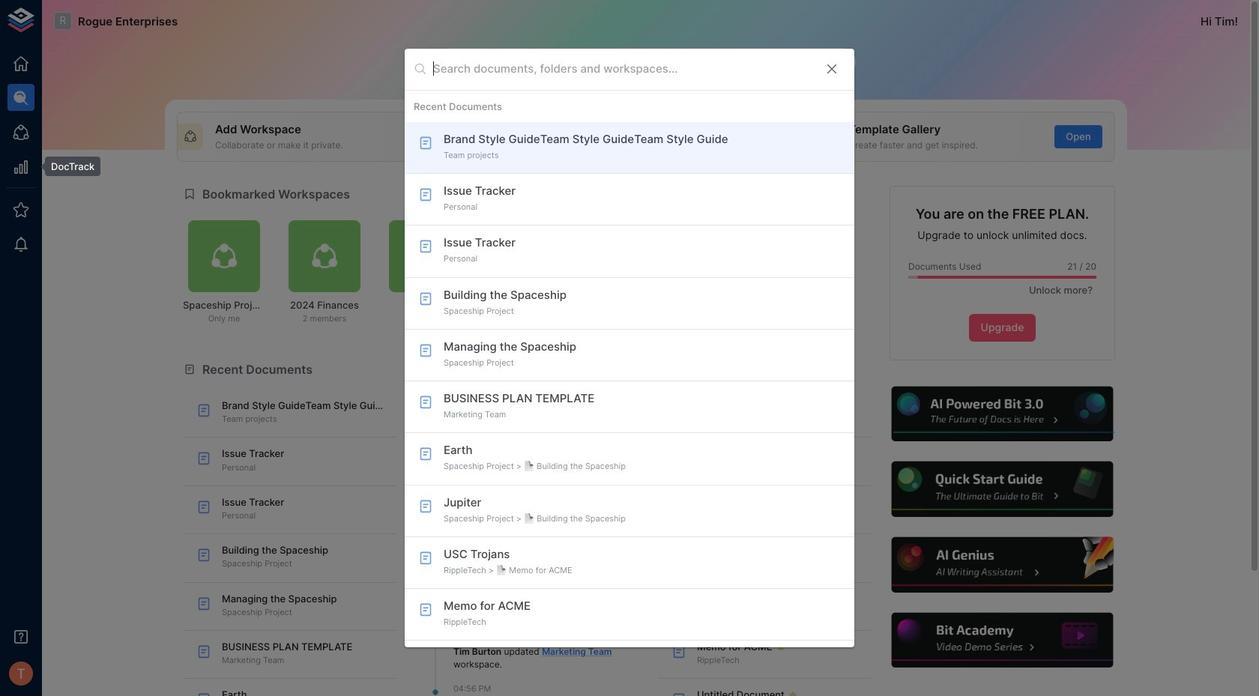 Task type: describe. For each thing, give the bounding box(es) containing it.
3 help image from the top
[[890, 535, 1115, 595]]

2 help image from the top
[[890, 460, 1115, 519]]

1 help image from the top
[[890, 384, 1115, 444]]



Task type: vqa. For each thing, say whether or not it's contained in the screenshot.
dialog
yes



Task type: locate. For each thing, give the bounding box(es) containing it.
dialog
[[405, 49, 854, 647]]

help image
[[890, 384, 1115, 444], [890, 460, 1115, 519], [890, 535, 1115, 595], [890, 611, 1115, 670]]

Search documents, folders and workspaces... text field
[[433, 58, 812, 81]]

tooltip
[[34, 157, 101, 176]]

4 help image from the top
[[890, 611, 1115, 670]]



